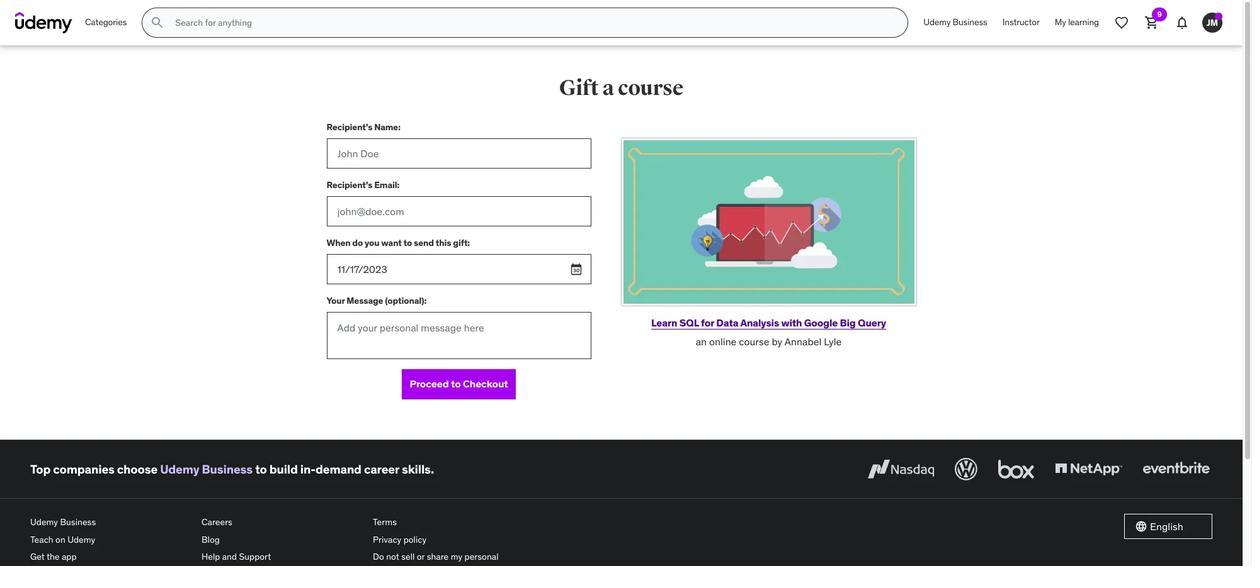 Task type: locate. For each thing, give the bounding box(es) containing it.
udemy
[[924, 17, 951, 28], [160, 462, 199, 477], [30, 517, 58, 529], [68, 535, 95, 546]]

my
[[451, 552, 462, 563]]

to
[[404, 237, 412, 249], [451, 378, 461, 391], [255, 462, 267, 477]]

name:
[[374, 121, 401, 133]]

(optional):
[[385, 295, 427, 307]]

1 vertical spatial to
[[451, 378, 461, 391]]

not
[[386, 552, 399, 563]]

2 horizontal spatial business
[[953, 17, 988, 28]]

a
[[603, 75, 614, 101]]

privacy
[[373, 535, 401, 546]]

1 recipient's from the top
[[327, 121, 372, 133]]

you have alerts image
[[1215, 13, 1223, 20]]

big
[[840, 317, 856, 329]]

to right proceed
[[451, 378, 461, 391]]

gift a course
[[559, 75, 684, 101]]

2 horizontal spatial to
[[451, 378, 461, 391]]

your
[[327, 295, 345, 307]]

recipient's
[[327, 121, 372, 133], [327, 179, 372, 191]]

jm link
[[1197, 8, 1228, 38]]

blog link
[[202, 532, 363, 549]]

1 horizontal spatial course
[[739, 336, 769, 349]]

business
[[953, 17, 988, 28], [202, 462, 253, 477], [60, 517, 96, 529]]

my
[[1055, 17, 1066, 28]]

categories button
[[77, 8, 134, 38]]

do
[[352, 237, 363, 249]]

business inside udemy business teach on udemy get the app
[[60, 517, 96, 529]]

udemy business link
[[916, 8, 995, 38], [160, 462, 253, 477], [30, 515, 191, 532]]

checkout
[[463, 378, 508, 391]]

to left build
[[255, 462, 267, 477]]

build
[[269, 462, 298, 477]]

0 vertical spatial to
[[404, 237, 412, 249]]

business up on at bottom left
[[60, 517, 96, 529]]

course down analysis
[[739, 336, 769, 349]]

eventbrite image
[[1140, 456, 1213, 484]]

business up the careers
[[202, 462, 253, 477]]

with
[[781, 317, 802, 329]]

1 vertical spatial business
[[202, 462, 253, 477]]

notifications image
[[1175, 15, 1190, 30]]

0 vertical spatial course
[[618, 75, 684, 101]]

recipient's left "email:" in the left of the page
[[327, 179, 372, 191]]

on
[[56, 535, 65, 546]]

recipient's left name:
[[327, 121, 372, 133]]

careers blog help and support
[[202, 517, 271, 563]]

0 vertical spatial recipient's
[[327, 121, 372, 133]]

shopping cart with 9 items image
[[1145, 15, 1160, 30]]

terms
[[373, 517, 397, 529]]

privacy policy link
[[373, 532, 534, 549]]

analysis
[[740, 317, 779, 329]]

2 vertical spatial business
[[60, 517, 96, 529]]

1 horizontal spatial to
[[404, 237, 412, 249]]

do
[[373, 552, 384, 563]]

to left the send
[[404, 237, 412, 249]]

course right a
[[618, 75, 684, 101]]

or
[[417, 552, 425, 563]]

learning
[[1068, 17, 1099, 28]]

0 horizontal spatial course
[[618, 75, 684, 101]]

course for a
[[618, 75, 684, 101]]

an online course by annabel lyle
[[696, 336, 842, 349]]

instructor link
[[995, 8, 1047, 38]]

sell
[[401, 552, 415, 563]]

Recipient's Email: email field
[[327, 197, 591, 227]]

email:
[[374, 179, 400, 191]]

terms privacy policy do not sell or share my personal information
[[373, 517, 499, 567]]

get
[[30, 552, 45, 563]]

demand
[[316, 462, 362, 477]]

proceed to checkout button
[[402, 370, 516, 400]]

business left instructor at the top right of page
[[953, 17, 988, 28]]

nasdaq image
[[865, 456, 937, 484]]

2 recipient's from the top
[[327, 179, 372, 191]]

teach
[[30, 535, 53, 546]]

0 vertical spatial udemy business link
[[916, 8, 995, 38]]

course
[[618, 75, 684, 101], [739, 336, 769, 349]]

recipient's for recipient's email:
[[327, 179, 372, 191]]

categories
[[85, 17, 127, 28]]

for
[[701, 317, 714, 329]]

and
[[222, 552, 237, 563]]

1 vertical spatial course
[[739, 336, 769, 349]]

Search for anything text field
[[173, 12, 893, 33]]

1 vertical spatial recipient's
[[327, 179, 372, 191]]

recipient's for recipient's name:
[[327, 121, 372, 133]]

wishlist image
[[1114, 15, 1129, 30]]

personal
[[465, 552, 499, 563]]

0 horizontal spatial business
[[60, 517, 96, 529]]

course for online
[[739, 336, 769, 349]]

want
[[381, 237, 402, 249]]

0 vertical spatial business
[[953, 17, 988, 28]]

help and support link
[[202, 549, 363, 567]]

top
[[30, 462, 51, 477]]

proceed to checkout
[[410, 378, 508, 391]]

udemy business
[[924, 17, 988, 28]]

0 horizontal spatial to
[[255, 462, 267, 477]]

instructor
[[1003, 17, 1040, 28]]

my learning
[[1055, 17, 1099, 28]]

my learning link
[[1047, 8, 1107, 38]]

app
[[62, 552, 77, 563]]



Task type: vqa. For each thing, say whether or not it's contained in the screenshot.
course to the right
yes



Task type: describe. For each thing, give the bounding box(es) containing it.
9
[[1157, 9, 1162, 19]]

lyle
[[824, 336, 842, 349]]

learn sql for data analysis with google big query
[[651, 317, 886, 329]]

the
[[47, 552, 60, 563]]

annabel
[[785, 336, 822, 349]]

career
[[364, 462, 399, 477]]

recipient's name:
[[327, 121, 401, 133]]

share
[[427, 552, 449, 563]]

terms link
[[373, 515, 534, 532]]

policy
[[404, 535, 427, 546]]

by
[[772, 336, 783, 349]]

english
[[1150, 521, 1184, 533]]

1 horizontal spatial business
[[202, 462, 253, 477]]

information
[[373, 564, 418, 567]]

an
[[696, 336, 707, 349]]

learn sql for data analysis with google big query link
[[651, 317, 886, 329]]

careers
[[202, 517, 232, 529]]

business for udemy business
[[953, 17, 988, 28]]

box image
[[995, 456, 1037, 484]]

online
[[709, 336, 737, 349]]

query
[[858, 317, 886, 329]]

9 link
[[1137, 8, 1167, 38]]

skills.
[[402, 462, 434, 477]]

google
[[804, 317, 838, 329]]

learn
[[651, 317, 677, 329]]

Your Message (optional): text field
[[327, 312, 591, 360]]

Recipient's Name: text field
[[327, 139, 591, 169]]

to inside button
[[451, 378, 461, 391]]

english button
[[1124, 515, 1213, 540]]

careers link
[[202, 515, 363, 532]]

2 vertical spatial to
[[255, 462, 267, 477]]

message
[[347, 295, 383, 307]]

gift
[[559, 75, 599, 101]]

gift:
[[453, 237, 470, 249]]

volkswagen image
[[952, 456, 980, 484]]

your message (optional):
[[327, 295, 427, 307]]

in-
[[300, 462, 316, 477]]

business for udemy business teach on udemy get the app
[[60, 517, 96, 529]]

blog
[[202, 535, 220, 546]]

netapp image
[[1053, 456, 1125, 484]]

2 vertical spatial udemy business link
[[30, 515, 191, 532]]

support
[[239, 552, 271, 563]]

1 vertical spatial udemy business link
[[160, 462, 253, 477]]

udemy image
[[15, 12, 72, 33]]

jm
[[1207, 17, 1218, 28]]

When do you want to send this gift: text field
[[327, 254, 591, 285]]

companies
[[53, 462, 115, 477]]

get the app link
[[30, 549, 191, 567]]

this
[[436, 237, 451, 249]]

small image
[[1135, 521, 1148, 534]]

you
[[365, 237, 379, 249]]

submit search image
[[150, 15, 165, 30]]

proceed
[[410, 378, 449, 391]]

do not sell or share my personal information button
[[373, 549, 534, 567]]

send
[[414, 237, 434, 249]]

recipient's email:
[[327, 179, 400, 191]]

when do you want to send this gift:
[[327, 237, 470, 249]]

help
[[202, 552, 220, 563]]

data
[[716, 317, 739, 329]]

teach on udemy link
[[30, 532, 191, 549]]

udemy business teach on udemy get the app
[[30, 517, 96, 563]]

choose
[[117, 462, 158, 477]]

top companies choose udemy business to build in-demand career skills.
[[30, 462, 434, 477]]

when
[[327, 237, 351, 249]]

sql
[[680, 317, 699, 329]]



